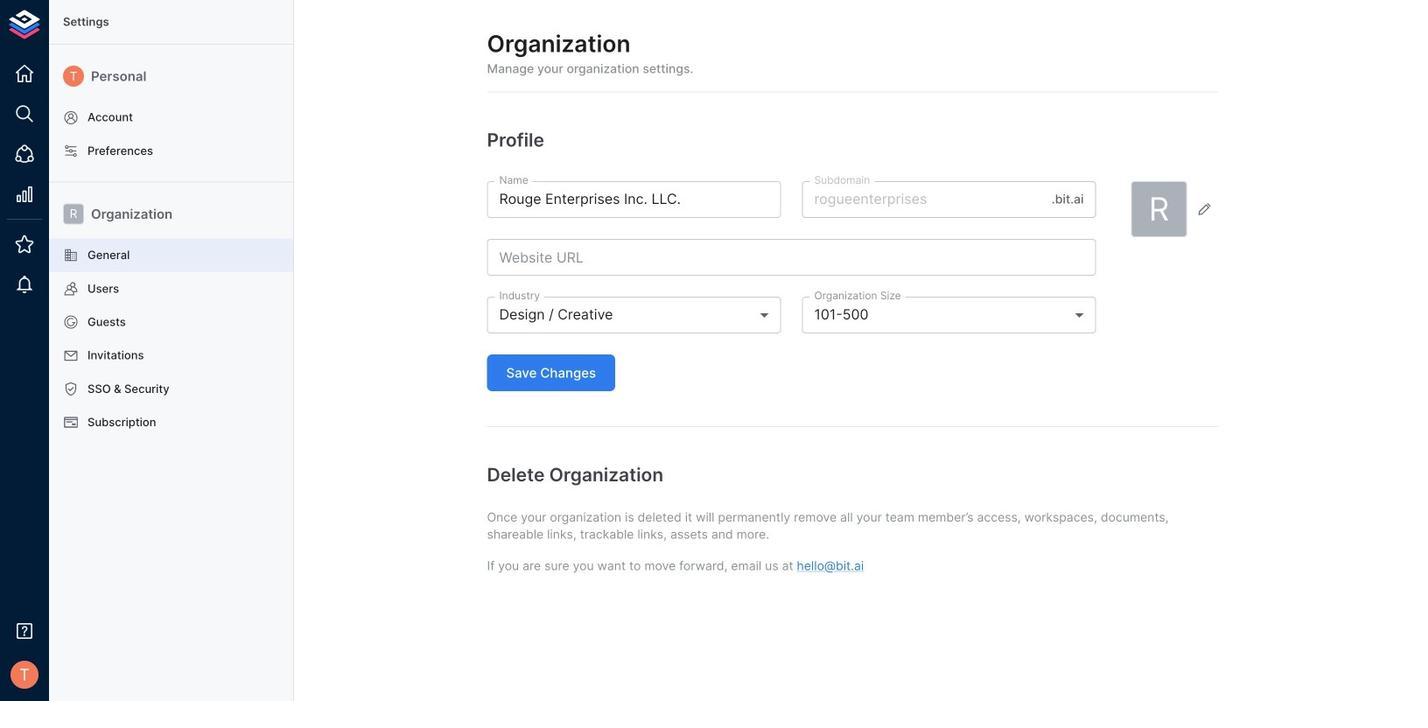 Task type: describe. For each thing, give the bounding box(es) containing it.
https:// text field
[[487, 239, 1097, 276]]

acme text field
[[802, 181, 1045, 218]]

Acme Company text field
[[487, 181, 781, 218]]



Task type: vqa. For each thing, say whether or not it's contained in the screenshot.
Show Wiki icon
no



Task type: locate. For each thing, give the bounding box(es) containing it.
1   field from the left
[[487, 297, 781, 334]]

1 horizontal spatial   field
[[802, 297, 1097, 334]]

2   field from the left
[[802, 297, 1097, 334]]

  field
[[487, 297, 781, 334], [802, 297, 1097, 334]]

0 horizontal spatial   field
[[487, 297, 781, 334]]



